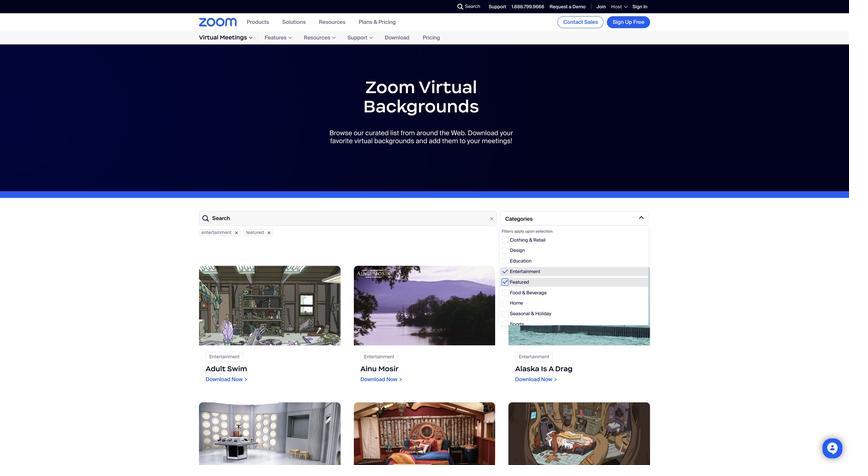 Task type: describe. For each thing, give the bounding box(es) containing it.
food
[[510, 290, 521, 296]]

the
[[440, 129, 450, 137]]

filters apply upon selection clothing & retail
[[502, 229, 553, 243]]

featured
[[246, 230, 264, 236]]

products button
[[247, 19, 269, 26]]

our
[[354, 129, 364, 137]]

a
[[549, 365, 554, 374]]

entertainment
[[201, 230, 232, 236]]

1.888.799.9666
[[512, 4, 545, 10]]

& for plans
[[374, 19, 378, 26]]

sign in
[[633, 4, 648, 10]]

request a demo link
[[550, 4, 586, 10]]

& for seasonal
[[531, 311, 535, 317]]

virtual
[[355, 137, 373, 145]]

upon
[[525, 229, 535, 234]]

backgrounds
[[375, 137, 414, 145]]

download inside the "alaska is a drag download now"
[[516, 376, 540, 383]]

& for food
[[522, 290, 526, 296]]

in
[[644, 4, 648, 10]]

clear search image
[[488, 215, 496, 223]]

up
[[625, 19, 632, 26]]

clothing
[[510, 237, 528, 243]]

ainu mosir image
[[354, 266, 496, 346]]

sales
[[585, 19, 598, 26]]

plans
[[359, 19, 373, 26]]

plans & pricing link
[[359, 19, 396, 26]]

swim
[[227, 365, 247, 374]]

now for swim
[[232, 376, 243, 383]]

support for support dropdown button
[[348, 34, 368, 41]]

virtual meetings
[[199, 34, 247, 41]]

now inside the "alaska is a drag download now"
[[542, 376, 553, 383]]

around
[[417, 129, 438, 137]]

list
[[391, 129, 399, 137]]

entertainment down "education"
[[510, 269, 541, 275]]

download inside the adult swim download now
[[206, 376, 231, 383]]

free
[[634, 19, 645, 26]]

browse
[[330, 129, 352, 137]]

featured button
[[244, 229, 273, 236]]

to
[[460, 137, 466, 145]]

demo
[[573, 4, 586, 10]]

holiday
[[536, 311, 552, 317]]

features button
[[258, 33, 297, 43]]

alaska is a drag download now
[[516, 365, 573, 383]]

sign up free
[[613, 19, 645, 26]]

0 vertical spatial search
[[465, 3, 481, 9]]

meetings
[[220, 34, 247, 41]]

seasonal & holiday
[[510, 311, 552, 317]]

now for mosir
[[387, 376, 398, 383]]

a
[[569, 4, 572, 10]]

filters
[[502, 229, 514, 234]]

zoom virtual backgrounds main content
[[0, 44, 850, 466]]

web.
[[451, 129, 467, 137]]

curated
[[366, 129, 389, 137]]

beverage
[[527, 290, 547, 296]]

adult swim download now
[[206, 365, 247, 383]]

sign in link
[[633, 4, 648, 10]]

1.888.799.9666 link
[[512, 4, 545, 10]]

categories button
[[500, 211, 649, 226]]

1 horizontal spatial your
[[500, 129, 513, 137]]

apply
[[514, 229, 525, 234]]

resources button
[[297, 33, 341, 43]]

entertainment for adult swim
[[209, 354, 240, 360]]

virtual meetings button
[[199, 33, 258, 43]]

selection
[[536, 229, 553, 234]]

solutions button
[[283, 19, 306, 26]]

download down plans & pricing
[[385, 34, 410, 41]]

host
[[612, 4, 622, 10]]

food & beverage
[[510, 290, 547, 296]]

support for the support link
[[489, 4, 507, 10]]

request
[[550, 4, 568, 10]]

contact
[[564, 19, 583, 26]]

retail
[[534, 237, 546, 243]]

doc who tardis image
[[199, 403, 341, 466]]

zoom logo image
[[199, 18, 237, 26]]

ainu
[[361, 365, 377, 374]]

ainu mosir download now
[[361, 365, 399, 383]]

contact sales link
[[558, 16, 604, 28]]

sports
[[510, 322, 524, 328]]

drag
[[556, 365, 573, 374]]



Task type: locate. For each thing, give the bounding box(es) containing it.
support inside dropdown button
[[348, 34, 368, 41]]

sign up free link
[[607, 16, 651, 28]]

now down swim
[[232, 376, 243, 383]]

entertainment up mosir at the left of page
[[364, 354, 395, 360]]

entertainment up the alaska
[[519, 354, 550, 360]]

& left holiday
[[531, 311, 535, 317]]

pricing link
[[416, 33, 447, 43]]

entertainment for alaska is a drag
[[519, 354, 550, 360]]

0 horizontal spatial your
[[468, 137, 481, 145]]

Search text field
[[199, 211, 497, 226]]

0 vertical spatial resources
[[319, 19, 346, 26]]

download down the alaska
[[516, 376, 540, 383]]

& right the food
[[522, 290, 526, 296]]

plans & pricing
[[359, 19, 396, 26]]

now down the is
[[542, 376, 553, 383]]

categories
[[506, 216, 533, 223]]

sign left in
[[633, 4, 643, 10]]

virtual inside dropdown button
[[199, 34, 219, 41]]

entertainment button
[[199, 229, 241, 236]]

support link
[[489, 4, 507, 10]]

1 horizontal spatial pricing
[[423, 34, 440, 41]]

1 horizontal spatial virtual
[[419, 76, 477, 98]]

design
[[510, 248, 525, 254]]

1 vertical spatial virtual
[[419, 76, 477, 98]]

resources for products
[[319, 19, 346, 26]]

resources down resources dropdown button
[[304, 34, 331, 41]]

solutions
[[283, 19, 306, 26]]

meetings!
[[482, 137, 513, 145]]

features
[[265, 34, 287, 41]]

1 horizontal spatial search
[[465, 3, 481, 9]]

1 vertical spatial search
[[212, 215, 230, 222]]

sign for sign up free
[[613, 19, 624, 26]]

backgrounds
[[364, 95, 480, 117]]

download right to
[[468, 129, 499, 137]]

adult
[[206, 365, 226, 374]]

search image
[[458, 4, 464, 10], [458, 4, 464, 10]]

entertainment for ainu mosir
[[364, 354, 395, 360]]

support
[[489, 4, 507, 10], [348, 34, 368, 41]]

1 vertical spatial support
[[348, 34, 368, 41]]

0 horizontal spatial pricing
[[379, 19, 396, 26]]

pricing
[[379, 19, 396, 26], [423, 34, 440, 41]]

& down the upon
[[529, 237, 533, 243]]

resources up resources popup button
[[319, 19, 346, 26]]

request a demo
[[550, 4, 586, 10]]

zoom
[[366, 76, 416, 98]]

search up entertainment button at the left of the page
[[212, 215, 230, 222]]

resources button
[[319, 19, 346, 26]]

seasonal
[[510, 311, 530, 317]]

alaska
[[516, 365, 540, 374]]

entertainment up adult
[[209, 354, 240, 360]]

2 now from the left
[[542, 376, 553, 383]]

adult swim image
[[199, 266, 341, 346]]

sign left up
[[613, 19, 624, 26]]

now inside the adult swim download now
[[232, 376, 243, 383]]

alaska is a drag image
[[509, 266, 651, 346]]

&
[[374, 19, 378, 26], [529, 237, 533, 243], [522, 290, 526, 296], [531, 311, 535, 317]]

host button
[[612, 4, 628, 10]]

search left the support link
[[465, 3, 481, 9]]

0 vertical spatial sign
[[633, 4, 643, 10]]

them
[[442, 137, 458, 145]]

1 vertical spatial resources
[[304, 34, 331, 41]]

your
[[500, 129, 513, 137], [468, 137, 481, 145]]

support down plans
[[348, 34, 368, 41]]

virtual inside the zoom virtual backgrounds
[[419, 76, 477, 98]]

products
[[247, 19, 269, 26]]

support left 1.888.799.9666 on the right top of the page
[[489, 4, 507, 10]]

now
[[232, 376, 243, 383], [542, 376, 553, 383], [387, 376, 398, 383]]

sign for sign in
[[633, 4, 643, 10]]

join link
[[597, 4, 606, 10]]

and
[[416, 137, 428, 145]]

0 horizontal spatial sign
[[613, 19, 624, 26]]

1 horizontal spatial sign
[[633, 4, 643, 10]]

0 horizontal spatial search
[[212, 215, 230, 222]]

& right plans
[[374, 19, 378, 26]]

browse our curated list from around the web. download your favorite virtual backgrounds and add them to your meetings!
[[330, 129, 513, 145]]

download inside browse our curated list from around the web. download your favorite virtual backgrounds and add them to your meetings!
[[468, 129, 499, 137]]

resources inside popup button
[[304, 34, 331, 41]]

now inside 'ainu mosir download now'
[[387, 376, 398, 383]]

0 vertical spatial virtual
[[199, 34, 219, 41]]

3 now from the left
[[387, 376, 398, 383]]

virtual
[[199, 34, 219, 41], [419, 76, 477, 98]]

search inside zoom virtual backgrounds "main content"
[[212, 215, 230, 222]]

0 horizontal spatial support
[[348, 34, 368, 41]]

2 horizontal spatial now
[[542, 376, 553, 383]]

entertainment
[[510, 269, 541, 275], [209, 354, 240, 360], [519, 354, 550, 360], [364, 354, 395, 360]]

sign
[[633, 4, 643, 10], [613, 19, 624, 26]]

search
[[465, 3, 481, 9], [212, 215, 230, 222]]

1 horizontal spatial now
[[387, 376, 398, 383]]

mosir
[[379, 365, 399, 374]]

resources
[[319, 19, 346, 26], [304, 34, 331, 41]]

1 vertical spatial pricing
[[423, 34, 440, 41]]

& inside filters apply upon selection clothing & retail
[[529, 237, 533, 243]]

1 horizontal spatial support
[[489, 4, 507, 10]]

home
[[510, 300, 523, 306]]

download
[[385, 34, 410, 41], [468, 129, 499, 137], [206, 376, 231, 383], [516, 376, 540, 383], [361, 376, 385, 383]]

resources for virtual meetings
[[304, 34, 331, 41]]

contact sales
[[564, 19, 598, 26]]

image of a bedroom image
[[354, 403, 496, 466]]

None search field
[[433, 1, 459, 12]]

1 now from the left
[[232, 376, 243, 383]]

image of a cartoon image
[[509, 403, 651, 466]]

favorite
[[330, 137, 353, 145]]

0 horizontal spatial virtual
[[199, 34, 219, 41]]

education
[[510, 258, 532, 264]]

0 horizontal spatial now
[[232, 376, 243, 383]]

download inside 'ainu mosir download now'
[[361, 376, 385, 383]]

zoom virtual backgrounds
[[364, 76, 480, 117]]

now down mosir at the left of page
[[387, 376, 398, 383]]

add
[[429, 137, 441, 145]]

join
[[597, 4, 606, 10]]

download link
[[378, 33, 416, 43]]

featured
[[510, 279, 529, 285]]

1 vertical spatial sign
[[613, 19, 624, 26]]

download down adult
[[206, 376, 231, 383]]

0 vertical spatial support
[[489, 4, 507, 10]]

is
[[541, 365, 548, 374]]

from
[[401, 129, 415, 137]]

0 vertical spatial pricing
[[379, 19, 396, 26]]

support button
[[341, 33, 378, 43]]

download down ainu
[[361, 376, 385, 383]]



Task type: vqa. For each thing, say whether or not it's contained in the screenshot.
Zoom Virtual Backgrounds in the top of the page
yes



